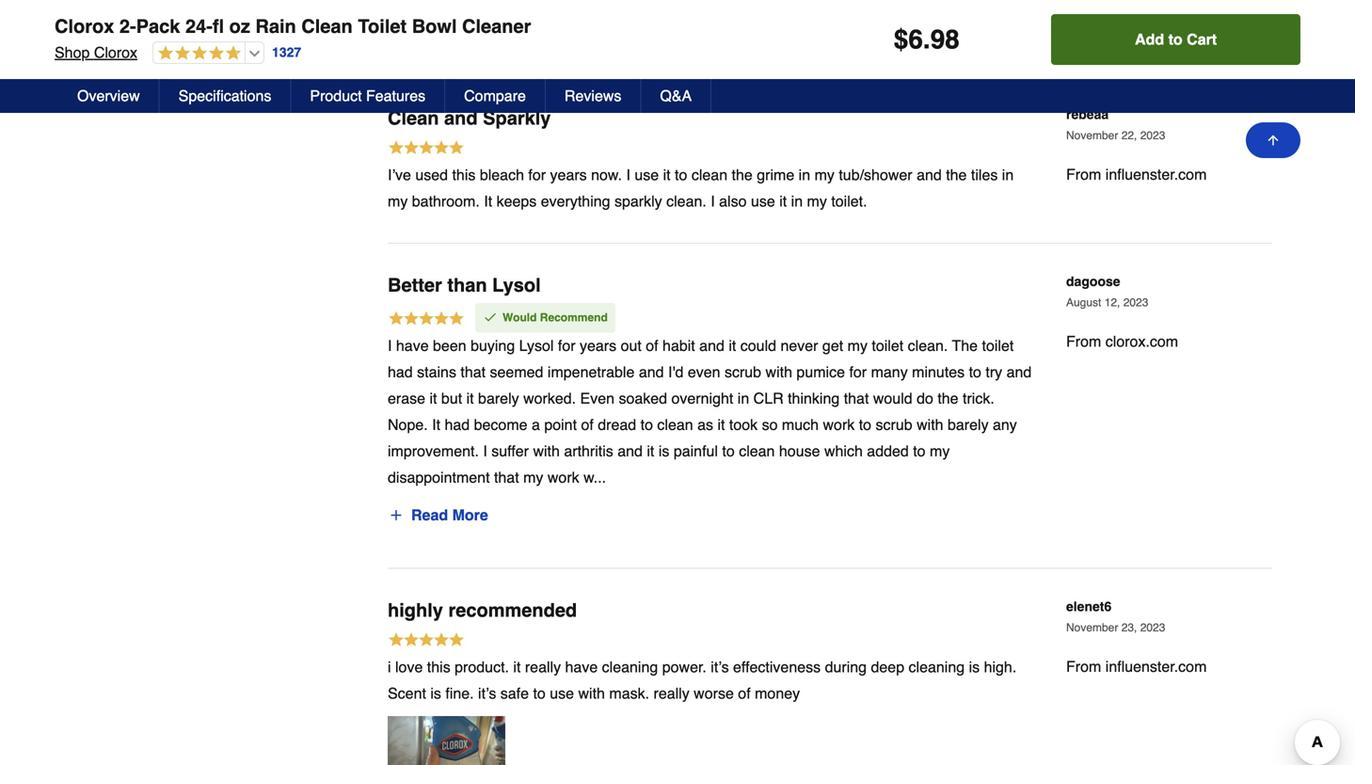 Task type: vqa. For each thing, say whether or not it's contained in the screenshot.
third AT from the right
no



Task type: locate. For each thing, give the bounding box(es) containing it.
soaked
[[619, 390, 667, 407]]

from for sparkly
[[1066, 166, 1102, 183]]

lysol inside i have been buying lysol for years out of habit and it could never get my toilet clean. the toilet had stains that seemed impenetrable and i'd even scrub with pumice for many minutes to try and erase it but it barely worked. even soaked overnight in clr thinking that would do the trick. nope. it had become a point of dread to clean as it took so much work to scrub with barely any improvement. i suffer with arthritis and it is painful to clean house which added to my disappointment that my work w...
[[519, 337, 554, 355]]

this up bathroom.
[[452, 166, 476, 184]]

1 from influenster.com from the top
[[1066, 166, 1207, 183]]

dagoose
[[1066, 274, 1121, 289]]

dagoose august 12, 2023
[[1066, 274, 1149, 309]]

cleaning up mask.
[[602, 659, 658, 676]]

effectiveness
[[733, 659, 821, 676]]

1 horizontal spatial had
[[445, 416, 470, 434]]

is
[[659, 443, 670, 460], [969, 659, 980, 676], [430, 685, 441, 702]]

to right safe
[[533, 685, 546, 702]]

could
[[741, 337, 777, 355]]

1 horizontal spatial work
[[823, 416, 855, 434]]

in
[[799, 166, 811, 184], [1002, 166, 1014, 184], [791, 192, 803, 210], [738, 390, 749, 407]]

1 vertical spatial it
[[432, 416, 441, 434]]

1 horizontal spatial is
[[659, 443, 670, 460]]

$
[[894, 24, 909, 55]]

had up erase
[[388, 363, 413, 381]]

2 vertical spatial 2023
[[1140, 621, 1166, 635]]

1 vertical spatial it's
[[478, 685, 496, 702]]

much
[[782, 416, 819, 434]]

5 stars image
[[388, 139, 465, 159], [388, 310, 465, 330], [388, 631, 465, 651]]

it's up worse
[[711, 659, 729, 676]]

use up sparkly
[[635, 166, 659, 184]]

it inside i love this product. it really have cleaning power. it's effectiveness during deep cleaning is high. scent is fine. it's safe to use with mask. really worse of money
[[513, 659, 521, 676]]

have down recommended
[[565, 659, 598, 676]]

0 vertical spatial from influenster.com
[[1066, 166, 1207, 183]]

0 vertical spatial it's
[[711, 659, 729, 676]]

which
[[824, 443, 863, 460]]

really down power.
[[654, 685, 690, 702]]

scrub down would
[[876, 416, 913, 434]]

0 vertical spatial scrub
[[725, 363, 762, 381]]

i up erase
[[388, 337, 392, 355]]

of up arthritis
[[581, 416, 594, 434]]

1 vertical spatial work
[[548, 469, 579, 486]]

1 vertical spatial barely
[[948, 416, 989, 434]]

from down august
[[1066, 333, 1102, 350]]

from influenster.com down 23,
[[1066, 658, 1207, 675]]

0 vertical spatial years
[[550, 166, 587, 184]]

2 vertical spatial 5 stars image
[[388, 631, 465, 651]]

shop clorox
[[55, 44, 137, 61]]

0 horizontal spatial barely
[[478, 390, 519, 407]]

it left painful
[[647, 443, 654, 460]]

0 horizontal spatial this
[[427, 659, 451, 676]]

even
[[580, 390, 615, 407]]

0 vertical spatial it
[[484, 192, 492, 210]]

1 horizontal spatial for
[[558, 337, 576, 355]]

2 from influenster.com from the top
[[1066, 658, 1207, 675]]

this right love
[[427, 659, 451, 676]]

2023
[[1140, 129, 1166, 142], [1124, 296, 1149, 309], [1140, 621, 1166, 635]]

0 horizontal spatial for
[[528, 166, 546, 184]]

the right do
[[938, 390, 959, 407]]

4.7 stars image
[[153, 45, 241, 63]]

worse
[[694, 685, 734, 702]]

2 from from the top
[[1066, 333, 1102, 350]]

is left painful
[[659, 443, 670, 460]]

2 vertical spatial that
[[494, 469, 519, 486]]

of
[[646, 337, 658, 355], [581, 416, 594, 434], [738, 685, 751, 702]]

1 horizontal spatial clean.
[[908, 337, 948, 355]]

2 november from the top
[[1066, 621, 1118, 635]]

it inside i've used this bleach for years now. i use it to clean the grime in my tub/shower and the tiles in my bathroom. it keeps everything sparkly clean. i also use it in my toilet.
[[484, 192, 492, 210]]

to right add
[[1169, 31, 1183, 48]]

any
[[993, 416, 1017, 434]]

it's
[[711, 659, 729, 676], [478, 685, 496, 702]]

https://photos us.bazaarvoice.com/photo/2/cghvdg86y2xvcm94ynjhbmq/516b5382 0d57 57a4 ba7d 941233f7c0b6 image
[[388, 716, 505, 765]]

the inside i have been buying lysol for years out of habit and it could never get my toilet clean. the toilet had stains that seemed impenetrable and i'd even scrub with pumice for many minutes to try and erase it but it barely worked. even soaked overnight in clr thinking that would do the trick. nope. it had become a point of dread to clean as it took so much work to scrub with barely any improvement. i suffer with arthritis and it is painful to clean house which added to my disappointment that my work w...
[[938, 390, 959, 407]]

0 horizontal spatial clean.
[[666, 192, 707, 210]]

0 horizontal spatial cleaning
[[602, 659, 658, 676]]

many
[[871, 363, 908, 381]]

with left mask.
[[578, 685, 605, 702]]

and right tub/shower
[[917, 166, 942, 184]]

minutes
[[912, 363, 965, 381]]

it up safe
[[513, 659, 521, 676]]

23,
[[1122, 621, 1137, 635]]

1 vertical spatial lysol
[[519, 337, 554, 355]]

it right but
[[466, 390, 474, 407]]

nope.
[[388, 416, 428, 434]]

to up which
[[859, 416, 872, 434]]

0 vertical spatial clean
[[301, 16, 353, 37]]

it's down the product.
[[478, 685, 496, 702]]

1 vertical spatial this
[[427, 659, 451, 676]]

scrub down could
[[725, 363, 762, 381]]

cleaning right deep
[[909, 659, 965, 676]]

is left high.
[[969, 659, 980, 676]]

clean
[[692, 166, 728, 184], [657, 416, 693, 434], [739, 443, 775, 460]]

this
[[452, 166, 476, 184], [427, 659, 451, 676]]

november inside elenet6 november 23, 2023
[[1066, 621, 1118, 635]]

1 horizontal spatial that
[[494, 469, 519, 486]]

0 vertical spatial use
[[635, 166, 659, 184]]

do
[[917, 390, 934, 407]]

deep
[[871, 659, 905, 676]]

1 vertical spatial influenster.com
[[1106, 658, 1207, 675]]

toilet.
[[831, 192, 867, 210]]

with down do
[[917, 416, 944, 434]]

2023 inside elenet6 november 23, 2023
[[1140, 621, 1166, 635]]

is inside i have been buying lysol for years out of habit and it could never get my toilet clean. the toilet had stains that seemed impenetrable and i'd even scrub with pumice for many minutes to try and erase it but it barely worked. even soaked overnight in clr thinking that would do the trick. nope. it had become a point of dread to clean as it took so much work to scrub with barely any improvement. i suffer with arthritis and it is painful to clean house which added to my disappointment that my work w...
[[659, 443, 670, 460]]

5 stars image for better
[[388, 310, 465, 330]]

clean down the so
[[739, 443, 775, 460]]

years
[[550, 166, 587, 184], [580, 337, 617, 355]]

product.
[[455, 659, 509, 676]]

0 vertical spatial 5 stars image
[[388, 139, 465, 159]]

in left clr
[[738, 390, 749, 407]]

5 stars image up been
[[388, 310, 465, 330]]

0 vertical spatial clean.
[[666, 192, 707, 210]]

1 vertical spatial is
[[969, 659, 980, 676]]

years inside i have been buying lysol for years out of habit and it could never get my toilet clean. the toilet had stains that seemed impenetrable and i'd even scrub with pumice for many minutes to try and erase it but it barely worked. even soaked overnight in clr thinking that would do the trick. nope. it had become a point of dread to clean as it took so much work to scrub with barely any improvement. i suffer with arthritis and it is painful to clean house which added to my disappointment that my work w...
[[580, 337, 617, 355]]

from influenster.com for highly recommended
[[1066, 658, 1207, 675]]

0 horizontal spatial toilet
[[872, 337, 904, 355]]

1 november from the top
[[1066, 129, 1118, 142]]

1 vertical spatial really
[[654, 685, 690, 702]]

2 vertical spatial from
[[1066, 658, 1102, 675]]

it left could
[[729, 337, 736, 355]]

from for lysol
[[1066, 333, 1102, 350]]

q&a button
[[641, 79, 712, 113]]

influenster.com
[[1106, 166, 1207, 183], [1106, 658, 1207, 675]]

i left suffer
[[483, 443, 487, 460]]

2 influenster.com from the top
[[1106, 658, 1207, 675]]

it left "keeps"
[[484, 192, 492, 210]]

lysol down would
[[519, 337, 554, 355]]

in down grime
[[791, 192, 803, 210]]

to inside i love this product. it really have cleaning power. it's effectiveness during deep cleaning is high. scent is fine. it's safe to use with mask. really worse of money
[[533, 685, 546, 702]]

2023 right 23,
[[1140, 621, 1166, 635]]

from influenster.com down 22,
[[1066, 166, 1207, 183]]

2023 inside dagoose august 12, 2023
[[1124, 296, 1149, 309]]

0 vertical spatial influenster.com
[[1106, 166, 1207, 183]]

to inside button
[[1169, 31, 1183, 48]]

and down compare
[[444, 107, 478, 129]]

1 vertical spatial clean
[[388, 107, 439, 129]]

work
[[823, 416, 855, 434], [548, 469, 579, 486]]

0 vertical spatial is
[[659, 443, 670, 460]]

i left also
[[711, 192, 715, 210]]

clean left as
[[657, 416, 693, 434]]

really
[[525, 659, 561, 676], [654, 685, 690, 702]]

work left w... at bottom
[[548, 469, 579, 486]]

of right out
[[646, 337, 658, 355]]

trick.
[[963, 390, 995, 407]]

this inside i love this product. it really have cleaning power. it's effectiveness during deep cleaning is high. scent is fine. it's safe to use with mask. really worse of money
[[427, 659, 451, 676]]

that left would
[[844, 390, 869, 407]]

money
[[755, 685, 800, 702]]

0 horizontal spatial that
[[461, 363, 486, 381]]

3 5 stars image from the top
[[388, 631, 465, 651]]

0 horizontal spatial have
[[396, 337, 429, 355]]

but
[[441, 390, 462, 407]]

from
[[1066, 166, 1102, 183], [1066, 333, 1102, 350], [1066, 658, 1102, 675]]

clean. left also
[[666, 192, 707, 210]]

plus image
[[389, 508, 404, 523]]

0 vertical spatial have
[[396, 337, 429, 355]]

my down "i've"
[[388, 192, 408, 210]]

0 vertical spatial of
[[646, 337, 658, 355]]

had down but
[[445, 416, 470, 434]]

as
[[698, 416, 713, 434]]

that down buying
[[461, 363, 486, 381]]

from down elenet6 november 23, 2023
[[1066, 658, 1102, 675]]

and
[[444, 107, 478, 129], [917, 166, 942, 184], [699, 337, 725, 355], [639, 363, 664, 381], [1007, 363, 1032, 381], [618, 443, 643, 460]]

product features button
[[291, 79, 445, 113]]

toilet up the many on the top right
[[872, 337, 904, 355]]

0 horizontal spatial it
[[432, 416, 441, 434]]

1 vertical spatial from
[[1066, 333, 1102, 350]]

in inside i have been buying lysol for years out of habit and it could never get my toilet clean. the toilet had stains that seemed impenetrable and i'd even scrub with pumice for many minutes to try and erase it but it barely worked. even soaked overnight in clr thinking that would do the trick. nope. it had become a point of dread to clean as it took so much work to scrub with barely any improvement. i suffer with arthritis and it is painful to clean house which added to my disappointment that my work w...
[[738, 390, 749, 407]]

i
[[626, 166, 631, 184], [711, 192, 715, 210], [388, 337, 392, 355], [483, 443, 487, 460]]

sparkly
[[483, 107, 551, 129]]

1 vertical spatial have
[[565, 659, 598, 676]]

lysol up would
[[492, 274, 541, 296]]

5 stars image up love
[[388, 631, 465, 651]]

0 vertical spatial for
[[528, 166, 546, 184]]

bowl
[[412, 16, 457, 37]]

for left the many on the top right
[[849, 363, 867, 381]]

1 vertical spatial that
[[844, 390, 869, 407]]

2023 right 12,
[[1124, 296, 1149, 309]]

to
[[1169, 31, 1183, 48], [675, 166, 687, 184], [969, 363, 982, 381], [641, 416, 653, 434], [859, 416, 872, 434], [722, 443, 735, 460], [913, 443, 926, 460], [533, 685, 546, 702]]

added
[[867, 443, 909, 460]]

in right the tiles
[[1002, 166, 1014, 184]]

1 horizontal spatial scrub
[[876, 416, 913, 434]]

clean up also
[[692, 166, 728, 184]]

years up everything
[[550, 166, 587, 184]]

1 horizontal spatial have
[[565, 659, 598, 676]]

1 horizontal spatial cleaning
[[909, 659, 965, 676]]

lysol
[[492, 274, 541, 296], [519, 337, 554, 355]]

https://photos us.bazaarvoice.com/photo/2/cghvdg86y2xvcm94ynjhbmq/51b1d0ae 76a9 5f2c b918 a431f789be6b image
[[388, 0, 505, 38]]

1 horizontal spatial it's
[[711, 659, 729, 676]]

it
[[484, 192, 492, 210], [432, 416, 441, 434]]

than
[[447, 274, 487, 296]]

influenster.com for highly recommended
[[1106, 658, 1207, 675]]

1 vertical spatial clean
[[657, 416, 693, 434]]

arthritis
[[564, 443, 613, 460]]

2 vertical spatial for
[[849, 363, 867, 381]]

1 horizontal spatial this
[[452, 166, 476, 184]]

2023 right 22,
[[1140, 129, 1166, 142]]

2 5 stars image from the top
[[388, 310, 465, 330]]

with inside i love this product. it really have cleaning power. it's effectiveness during deep cleaning is high. scent is fine. it's safe to use with mask. really worse of money
[[578, 685, 605, 702]]

it up improvement.
[[432, 416, 441, 434]]

clean right rain
[[301, 16, 353, 37]]

clr
[[754, 390, 784, 407]]

1 horizontal spatial use
[[635, 166, 659, 184]]

2 vertical spatial clean
[[739, 443, 775, 460]]

i
[[388, 659, 391, 676]]

clorox
[[55, 16, 114, 37], [94, 44, 137, 61]]

oz
[[229, 16, 250, 37]]

2 horizontal spatial use
[[751, 192, 775, 210]]

clean. inside i have been buying lysol for years out of habit and it could never get my toilet clean. the toilet had stains that seemed impenetrable and i'd even scrub with pumice for many minutes to try and erase it but it barely worked. even soaked overnight in clr thinking that would do the trick. nope. it had become a point of dread to clean as it took so much work to scrub with barely any improvement. i suffer with arthritis and it is painful to clean house which added to my disappointment that my work w...
[[908, 337, 948, 355]]

sparkly
[[615, 192, 662, 210]]

1 vertical spatial from influenster.com
[[1066, 658, 1207, 675]]

1 vertical spatial 2023
[[1124, 296, 1149, 309]]

0 horizontal spatial use
[[550, 685, 574, 702]]

1 horizontal spatial barely
[[948, 416, 989, 434]]

1 from from the top
[[1066, 166, 1102, 183]]

2023 inside rebeaa november 22, 2023
[[1140, 129, 1166, 142]]

0 horizontal spatial is
[[430, 685, 441, 702]]

1 horizontal spatial clean
[[388, 107, 439, 129]]

pumice
[[797, 363, 845, 381]]

erase
[[388, 390, 425, 407]]

1 vertical spatial years
[[580, 337, 617, 355]]

0 horizontal spatial really
[[525, 659, 561, 676]]

for
[[528, 166, 546, 184], [558, 337, 576, 355], [849, 363, 867, 381]]

1 horizontal spatial it
[[484, 192, 492, 210]]

1 vertical spatial for
[[558, 337, 576, 355]]

years up impenetrable
[[580, 337, 617, 355]]

1 5 stars image from the top
[[388, 139, 465, 159]]

1 vertical spatial scrub
[[876, 416, 913, 434]]

0 vertical spatial from
[[1066, 166, 1102, 183]]

tub/shower
[[839, 166, 913, 184]]

my down suffer
[[523, 469, 543, 486]]

1 vertical spatial 5 stars image
[[388, 310, 465, 330]]

2 horizontal spatial for
[[849, 363, 867, 381]]

also
[[719, 192, 747, 210]]

24-
[[185, 16, 213, 37]]

it down grime
[[780, 192, 787, 210]]

the up also
[[732, 166, 753, 184]]

this inside i've used this bleach for years now. i use it to clean the grime in my tub/shower and the tiles in my bathroom. it keeps everything sparkly clean. i also use it in my toilet.
[[452, 166, 476, 184]]

to right now.
[[675, 166, 687, 184]]

1 horizontal spatial really
[[654, 685, 690, 702]]

for up "keeps"
[[528, 166, 546, 184]]

scent
[[388, 685, 426, 702]]

specifications
[[179, 87, 271, 104]]

5 stars image up used
[[388, 139, 465, 159]]

3 from from the top
[[1066, 658, 1102, 675]]

november down rebeaa
[[1066, 129, 1118, 142]]

1 horizontal spatial of
[[646, 337, 658, 355]]

2 vertical spatial of
[[738, 685, 751, 702]]

1327
[[272, 45, 301, 60]]

0 horizontal spatial scrub
[[725, 363, 762, 381]]

for down 'recommend'
[[558, 337, 576, 355]]

the
[[732, 166, 753, 184], [946, 166, 967, 184], [938, 390, 959, 407]]

november down elenet6
[[1066, 621, 1118, 635]]

work up which
[[823, 416, 855, 434]]

0 horizontal spatial of
[[581, 416, 594, 434]]

2 horizontal spatial of
[[738, 685, 751, 702]]

clean down features
[[388, 107, 439, 129]]

2 vertical spatial use
[[550, 685, 574, 702]]

22,
[[1122, 129, 1137, 142]]

add to cart button
[[1052, 14, 1301, 65]]

2 horizontal spatial that
[[844, 390, 869, 407]]

the left the tiles
[[946, 166, 967, 184]]

really up safe
[[525, 659, 561, 676]]

1 vertical spatial use
[[751, 192, 775, 210]]

0 vertical spatial november
[[1066, 129, 1118, 142]]

1 horizontal spatial toilet
[[982, 337, 1014, 355]]

1 influenster.com from the top
[[1106, 166, 1207, 183]]

1 vertical spatial november
[[1066, 621, 1118, 635]]

would recommend
[[503, 311, 608, 324]]

of right worse
[[738, 685, 751, 702]]

toilet up try
[[982, 337, 1014, 355]]

recommend
[[540, 311, 608, 324]]

influenster.com down 22,
[[1106, 166, 1207, 183]]

november for highly recommended
[[1066, 621, 1118, 635]]

with up clr
[[766, 363, 792, 381]]

1 vertical spatial had
[[445, 416, 470, 434]]

scrub
[[725, 363, 762, 381], [876, 416, 913, 434]]

0 horizontal spatial had
[[388, 363, 413, 381]]

toilet
[[872, 337, 904, 355], [982, 337, 1014, 355]]

0 horizontal spatial clean
[[301, 16, 353, 37]]

that down suffer
[[494, 469, 519, 486]]

from clorox.com
[[1066, 333, 1179, 350]]

barely up become
[[478, 390, 519, 407]]

use down grime
[[751, 192, 775, 210]]

elenet6 november 23, 2023
[[1066, 599, 1166, 635]]

influenster.com down 23,
[[1106, 658, 1207, 675]]

w...
[[584, 469, 606, 486]]

november inside rebeaa november 22, 2023
[[1066, 129, 1118, 142]]

rebeaa
[[1066, 107, 1109, 122]]

use right safe
[[550, 685, 574, 702]]

1 vertical spatial clean.
[[908, 337, 948, 355]]

0 vertical spatial clean
[[692, 166, 728, 184]]

0 vertical spatial this
[[452, 166, 476, 184]]

buying
[[471, 337, 515, 355]]

0 vertical spatial barely
[[478, 390, 519, 407]]

clorox down 2-
[[94, 44, 137, 61]]

clean inside i've used this bleach for years now. i use it to clean the grime in my tub/shower and the tiles in my bathroom. it keeps everything sparkly clean. i also use it in my toilet.
[[692, 166, 728, 184]]

with down the a
[[533, 443, 560, 460]]

2 vertical spatial is
[[430, 685, 441, 702]]



Task type: describe. For each thing, give the bounding box(es) containing it.
impenetrable
[[548, 363, 635, 381]]

read more button
[[388, 500, 489, 531]]

rain
[[255, 16, 296, 37]]

more
[[452, 507, 488, 524]]

for inside i've used this bleach for years now. i use it to clean the grime in my tub/shower and the tiles in my bathroom. it keeps everything sparkly clean. i also use it in my toilet.
[[528, 166, 546, 184]]

to down took
[[722, 443, 735, 460]]

so
[[762, 416, 778, 434]]

specifications button
[[160, 79, 291, 113]]

years inside i've used this bleach for years now. i use it to clean the grime in my tub/shower and the tiles in my bathroom. it keeps everything sparkly clean. i also use it in my toilet.
[[550, 166, 587, 184]]

checkmark image
[[483, 310, 498, 325]]

from influenster.com for clean and sparkly
[[1066, 166, 1207, 183]]

i right now.
[[626, 166, 631, 184]]

clean. inside i've used this bleach for years now. i use it to clean the grime in my tub/shower and the tiles in my bathroom. it keeps everything sparkly clean. i also use it in my toilet.
[[666, 192, 707, 210]]

my up toilet.
[[815, 166, 835, 184]]

and up even
[[699, 337, 725, 355]]

12,
[[1105, 296, 1120, 309]]

0 vertical spatial lysol
[[492, 274, 541, 296]]

0 horizontal spatial work
[[548, 469, 579, 486]]

stains
[[417, 363, 456, 381]]

compare
[[464, 87, 526, 104]]

suffer
[[492, 443, 529, 460]]

elenet6
[[1066, 599, 1112, 614]]

compare button
[[445, 79, 546, 113]]

bathroom.
[[412, 192, 480, 210]]

and inside i've used this bleach for years now. i use it to clean the grime in my tub/shower and the tiles in my bathroom. it keeps everything sparkly clean. i also use it in my toilet.
[[917, 166, 942, 184]]

pack
[[136, 16, 180, 37]]

it left but
[[430, 390, 437, 407]]

i'd
[[668, 363, 684, 381]]

reviews button
[[546, 79, 641, 113]]

add
[[1135, 31, 1164, 48]]

i've
[[388, 166, 411, 184]]

to down soaked
[[641, 416, 653, 434]]

out
[[621, 337, 642, 355]]

never
[[781, 337, 818, 355]]

overview button
[[58, 79, 160, 113]]

my left toilet.
[[807, 192, 827, 210]]

tiles
[[971, 166, 998, 184]]

$ 6 . 98
[[894, 24, 960, 55]]

and left i'd
[[639, 363, 664, 381]]

would
[[873, 390, 913, 407]]

1 cleaning from the left
[[602, 659, 658, 676]]

get
[[823, 337, 843, 355]]

thinking
[[788, 390, 840, 407]]

everything
[[541, 192, 610, 210]]

2 horizontal spatial is
[[969, 659, 980, 676]]

0 horizontal spatial it's
[[478, 685, 496, 702]]

0 vertical spatial work
[[823, 416, 855, 434]]

0 vertical spatial that
[[461, 363, 486, 381]]

2023 for sparkly
[[1140, 129, 1166, 142]]

2 toilet from the left
[[982, 337, 1014, 355]]

this for and
[[452, 166, 476, 184]]

to right added
[[913, 443, 926, 460]]

and down dread
[[618, 443, 643, 460]]

add to cart
[[1135, 31, 1217, 48]]

2023 for lysol
[[1124, 296, 1149, 309]]

it inside i have been buying lysol for years out of habit and it could never get my toilet clean. the toilet had stains that seemed impenetrable and i'd even scrub with pumice for many minutes to try and erase it but it barely worked. even soaked overnight in clr thinking that would do the trick. nope. it had become a point of dread to clean as it took so much work to scrub with barely any improvement. i suffer with arthritis and it is painful to clean house which added to my disappointment that my work w...
[[432, 416, 441, 434]]

5 stars image for clean
[[388, 139, 465, 159]]

used
[[415, 166, 448, 184]]

i've used this bleach for years now. i use it to clean the grime in my tub/shower and the tiles in my bathroom. it keeps everything sparkly clean. i also use it in my toilet.
[[388, 166, 1014, 210]]

0 vertical spatial had
[[388, 363, 413, 381]]

read
[[411, 507, 448, 524]]

1 vertical spatial clorox
[[94, 44, 137, 61]]

power.
[[662, 659, 707, 676]]

98
[[931, 24, 960, 55]]

it right as
[[718, 416, 725, 434]]

cart
[[1187, 31, 1217, 48]]

during
[[825, 659, 867, 676]]

to inside i've used this bleach for years now. i use it to clean the grime in my tub/shower and the tiles in my bathroom. it keeps everything sparkly clean. i also use it in my toilet.
[[675, 166, 687, 184]]

worked.
[[523, 390, 576, 407]]

point
[[544, 416, 577, 434]]

this for recommended
[[427, 659, 451, 676]]

1 toilet from the left
[[872, 337, 904, 355]]

disappointment
[[388, 469, 490, 486]]

0 vertical spatial clorox
[[55, 16, 114, 37]]

seemed
[[490, 363, 543, 381]]

a
[[532, 416, 540, 434]]

and right try
[[1007, 363, 1032, 381]]

the
[[952, 337, 978, 355]]

rebeaa november 22, 2023
[[1066, 107, 1166, 142]]

bleach
[[480, 166, 524, 184]]

of inside i love this product. it really have cleaning power. it's effectiveness during deep cleaning is high. scent is fine. it's safe to use with mask. really worse of money
[[738, 685, 751, 702]]

been
[[433, 337, 466, 355]]

0 vertical spatial really
[[525, 659, 561, 676]]

november for clean and sparkly
[[1066, 129, 1118, 142]]

highly recommended
[[388, 600, 577, 621]]

my right added
[[930, 443, 950, 460]]

to left try
[[969, 363, 982, 381]]

arrow up image
[[1266, 133, 1281, 148]]

.
[[923, 24, 931, 55]]

features
[[366, 87, 426, 104]]

my right get
[[848, 337, 868, 355]]

toilet
[[358, 16, 407, 37]]

shop
[[55, 44, 90, 61]]

clorox.com
[[1106, 333, 1179, 350]]

dread
[[598, 416, 636, 434]]

highly
[[388, 600, 443, 621]]

recommended
[[448, 600, 577, 621]]

use inside i love this product. it really have cleaning power. it's effectiveness during deep cleaning is high. scent is fine. it's safe to use with mask. really worse of money
[[550, 685, 574, 702]]

august
[[1066, 296, 1102, 309]]

safe
[[501, 685, 529, 702]]

have inside i have been buying lysol for years out of habit and it could never get my toilet clean. the toilet had stains that seemed impenetrable and i'd even scrub with pumice for many minutes to try and erase it but it barely worked. even soaked overnight in clr thinking that would do the trick. nope. it had become a point of dread to clean as it took so much work to scrub with barely any improvement. i suffer with arthritis and it is painful to clean house which added to my disappointment that my work w...
[[396, 337, 429, 355]]

fine.
[[446, 685, 474, 702]]

better
[[388, 274, 442, 296]]

read more
[[411, 507, 488, 524]]

reviews
[[565, 87, 622, 104]]

in right grime
[[799, 166, 811, 184]]

it right now.
[[663, 166, 671, 184]]

have inside i love this product. it really have cleaning power. it's effectiveness during deep cleaning is high. scent is fine. it's safe to use with mask. really worse of money
[[565, 659, 598, 676]]

painful
[[674, 443, 718, 460]]

better than lysol
[[388, 274, 541, 296]]

6
[[909, 24, 923, 55]]

influenster.com for clean and sparkly
[[1106, 166, 1207, 183]]

5 stars image for highly
[[388, 631, 465, 651]]

2 cleaning from the left
[[909, 659, 965, 676]]

1 vertical spatial of
[[581, 416, 594, 434]]

now.
[[591, 166, 622, 184]]

improvement.
[[388, 443, 479, 460]]

high.
[[984, 659, 1017, 676]]

house
[[779, 443, 820, 460]]



